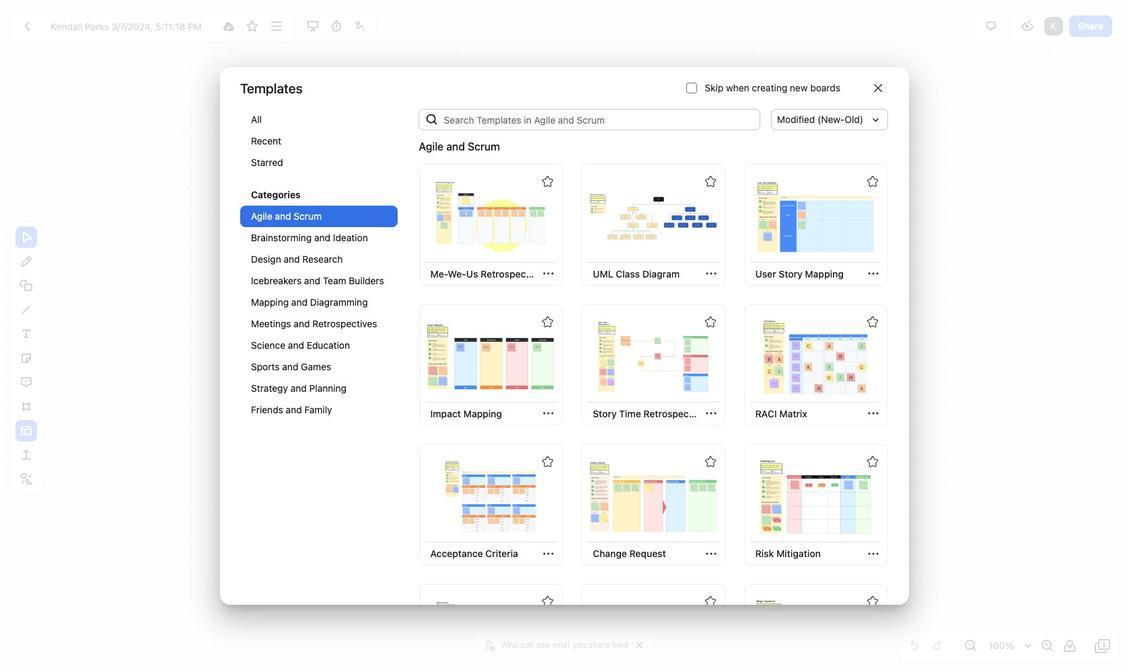 Task type: locate. For each thing, give the bounding box(es) containing it.
and
[[446, 141, 465, 153], [275, 211, 291, 222], [314, 232, 330, 244], [284, 254, 300, 265], [304, 275, 320, 287], [291, 297, 307, 308], [294, 318, 310, 330], [288, 340, 304, 351], [282, 361, 298, 373], [291, 383, 307, 394], [286, 404, 302, 416]]

scrum inside agile and scrum status
[[468, 141, 500, 153]]

raci matrix
[[755, 408, 807, 420]]

1 horizontal spatial story
[[779, 268, 803, 280]]

templates
[[240, 80, 303, 96]]

1 vertical spatial story
[[593, 408, 617, 420]]

mapping up meetings
[[251, 297, 289, 308]]

list
[[1043, 15, 1064, 37]]

(new-
[[818, 114, 845, 125]]

zoom out image
[[962, 639, 978, 655]]

star this whiteboard image for raci matrix
[[867, 317, 878, 327]]

thumbnail for story time retrospective image
[[589, 319, 717, 395]]

0 horizontal spatial close image
[[636, 643, 643, 649]]

1 vertical spatial close image
[[636, 643, 643, 649]]

agile
[[419, 141, 444, 153], [251, 211, 272, 222]]

0 horizontal spatial agile
[[251, 211, 272, 222]]

card for template risk mitigation element
[[744, 445, 887, 566]]

star this whiteboard image for story time retrospective
[[705, 317, 716, 327]]

who can see what you share here button
[[482, 636, 632, 656]]

sports
[[251, 361, 280, 373]]

agile and scrum
[[419, 141, 500, 153], [251, 211, 322, 222]]

thumbnail for prioritized product backlog image
[[589, 600, 717, 673]]

2 horizontal spatial mapping
[[805, 268, 844, 280]]

modified (new-old)
[[777, 114, 863, 125]]

mapping and diagramming
[[251, 297, 368, 308]]

pages image
[[1095, 639, 1111, 655]]

thumbnail for raci matrix image
[[752, 319, 880, 395]]

design and research
[[251, 254, 343, 265]]

star this whiteboard image inside card for template change request element
[[705, 457, 716, 468]]

thumbnail for me-we-us retrospective image
[[427, 179, 555, 254]]

0 vertical spatial mapping
[[805, 268, 844, 280]]

0 vertical spatial agile
[[419, 141, 444, 153]]

mapping right impact
[[463, 408, 502, 420]]

user story mapping button
[[750, 263, 849, 285]]

see
[[536, 641, 550, 651]]

request
[[629, 549, 666, 560]]

1 horizontal spatial scrum
[[468, 141, 500, 153]]

1 horizontal spatial mapping
[[463, 408, 502, 420]]

card for template me-we-us retrospective element
[[419, 164, 563, 286]]

star this whiteboard image inside card for template acceptance criteria element
[[542, 457, 553, 468]]

agile inside status
[[419, 141, 444, 153]]

here
[[612, 641, 629, 651]]

risk mitigation
[[755, 549, 821, 560]]

star this whiteboard image
[[244, 18, 261, 34], [705, 176, 716, 187], [542, 317, 553, 327], [705, 317, 716, 327], [867, 317, 878, 327], [705, 457, 716, 468], [867, 457, 878, 468], [542, 597, 553, 608]]

mapping
[[805, 268, 844, 280], [251, 297, 289, 308], [463, 408, 502, 420]]

comment panel image
[[983, 18, 999, 34]]

mitigation
[[776, 549, 821, 560]]

1 vertical spatial scrum
[[294, 211, 322, 222]]

1 horizontal spatial agile and scrum
[[419, 141, 500, 153]]

list item
[[1043, 15, 1064, 37]]

star this whiteboard image inside 'card for template me-we-us retrospective' element
[[542, 176, 553, 187]]

close image right boards
[[874, 84, 882, 92]]

0 vertical spatial scrum
[[468, 141, 500, 153]]

star this whiteboard image inside card for template prioritized product backlog "element"
[[705, 597, 716, 608]]

0 horizontal spatial mapping
[[251, 297, 289, 308]]

Search Templates in Agile and Scrum text field
[[438, 109, 760, 131]]

story
[[779, 268, 803, 280], [593, 408, 617, 420]]

boards
[[810, 82, 840, 94]]

raci matrix button
[[750, 403, 813, 425]]

0 horizontal spatial agile and scrum
[[251, 211, 322, 222]]

and inside status
[[446, 141, 465, 153]]

star this whiteboard image inside card for template user story mapping element
[[867, 176, 878, 187]]

star this whiteboard image inside card for template story time retrospective 'element'
[[705, 317, 716, 327]]

thumbnail for change request image
[[589, 460, 717, 535]]

story left time
[[593, 408, 617, 420]]

uml class diagram button
[[587, 263, 685, 285]]

0 horizontal spatial scrum
[[294, 211, 322, 222]]

star this whiteboard image
[[542, 176, 553, 187], [867, 176, 878, 187], [542, 457, 553, 468], [705, 597, 716, 608], [867, 597, 878, 608]]

star this whiteboard image for change request
[[705, 457, 716, 468]]

star this whiteboard image inside card for template risk mitigation element
[[867, 457, 878, 468]]

skip
[[705, 82, 723, 94]]

strategy and planning
[[251, 383, 347, 394]]

share
[[589, 641, 610, 651]]

retrospective inside 'element'
[[644, 408, 705, 420]]

1 horizontal spatial retrospective
[[644, 408, 705, 420]]

share
[[1078, 20, 1103, 32]]

me-we-us retrospective button
[[425, 263, 542, 285]]

retrospective right the us
[[481, 268, 542, 280]]

1 vertical spatial agile and scrum
[[251, 211, 322, 222]]

ideation
[[333, 232, 368, 244]]

friends
[[251, 404, 283, 416]]

1 vertical spatial mapping
[[251, 297, 289, 308]]

family
[[304, 404, 332, 416]]

risk
[[755, 549, 774, 560]]

story inside 'element'
[[593, 408, 617, 420]]

0 vertical spatial close image
[[874, 84, 882, 92]]

us
[[466, 268, 478, 280]]

card for template story time retrospective element
[[581, 304, 725, 426]]

scrum
[[468, 141, 500, 153], [294, 211, 322, 222]]

retrospective
[[481, 268, 542, 280], [644, 408, 705, 420]]

star this whiteboard image for risk mitigation
[[867, 457, 878, 468]]

star this whiteboard image for acceptance criteria
[[542, 457, 553, 468]]

timer image
[[328, 18, 344, 34]]

creating
[[752, 82, 787, 94]]

retrospective right time
[[644, 408, 705, 420]]

mapping down the thumbnail for user story mapping
[[805, 268, 844, 280]]

who can see what you share here
[[501, 641, 629, 651]]

1 vertical spatial agile
[[251, 211, 272, 222]]

mapping inside user story mapping button
[[805, 268, 844, 280]]

0 horizontal spatial retrospective
[[481, 268, 542, 280]]

story time retrospective
[[593, 408, 705, 420]]

criteria
[[485, 549, 518, 560]]

skip when creating new boards
[[705, 82, 840, 94]]

close image
[[874, 84, 882, 92], [636, 643, 643, 649]]

old)
[[845, 114, 863, 125]]

1 vertical spatial retrospective
[[644, 408, 705, 420]]

star this whiteboard image inside card for template uml class diagram 'element'
[[705, 176, 716, 187]]

all
[[251, 114, 262, 125]]

categories element
[[240, 109, 397, 435]]

close image right here
[[636, 643, 643, 649]]

1 horizontal spatial agile
[[419, 141, 444, 153]]

modified (new-old) button
[[771, 110, 885, 130]]

education
[[307, 340, 350, 351]]

retrospectives
[[312, 318, 377, 330]]

builders
[[349, 275, 384, 287]]

zoom in image
[[1039, 639, 1055, 655]]

impact mapping
[[430, 408, 502, 420]]

thumbnail for sprint review image
[[427, 600, 555, 673]]

star this whiteboard image for user story mapping
[[867, 176, 878, 187]]

star this whiteboard image inside card for template raci matrix element
[[867, 317, 878, 327]]

0 horizontal spatial story
[[593, 408, 617, 420]]

2 vertical spatial mapping
[[463, 408, 502, 420]]

brainstorming and ideation
[[251, 232, 368, 244]]

story right the user on the top right of the page
[[779, 268, 803, 280]]

share button
[[1069, 15, 1112, 37]]

thumbnail for uml class diagram image
[[589, 179, 717, 254]]

agile and scrum status
[[419, 139, 500, 155]]

star this whiteboard image inside card for template impact mapping element
[[542, 317, 553, 327]]

meetings
[[251, 318, 291, 330]]

Document name text field
[[40, 15, 216, 37]]



Task type: vqa. For each thing, say whether or not it's contained in the screenshot.
you
yes



Task type: describe. For each thing, give the bounding box(es) containing it.
starred
[[251, 157, 283, 168]]

card for template raci matrix element
[[744, 304, 887, 426]]

can
[[520, 641, 534, 651]]

card for template acceptance criteria element
[[419, 445, 563, 566]]

uml
[[593, 268, 613, 280]]

me-
[[430, 268, 448, 280]]

games
[[301, 361, 331, 373]]

thumbnail for user story mapping image
[[752, 179, 880, 254]]

thumbnail for impact mapping image
[[427, 319, 555, 395]]

user
[[755, 268, 776, 280]]

uml class diagram
[[593, 268, 680, 280]]

star this whiteboard image inside card for template sprint review element
[[542, 597, 553, 608]]

thumbnail for acceptance criteria image
[[427, 460, 555, 535]]

card for template user story mapping element
[[744, 164, 887, 286]]

0 vertical spatial retrospective
[[481, 268, 542, 280]]

agile and scrum element
[[418, 163, 889, 673]]

100 %
[[989, 641, 1014, 652]]

risk mitigation button
[[750, 543, 826, 565]]

change
[[593, 549, 627, 560]]

card for template impact mapping element
[[419, 304, 563, 426]]

icebreakers and team builders
[[251, 275, 384, 287]]

raci
[[755, 408, 777, 420]]

categories
[[251, 189, 301, 201]]

%
[[1005, 641, 1014, 652]]

modified
[[777, 114, 815, 125]]

matrix
[[779, 408, 807, 420]]

card for template uml class diagram element
[[581, 164, 725, 286]]

0 vertical spatial story
[[779, 268, 803, 280]]

card for template prioritized product backlog element
[[581, 585, 725, 673]]

science and education
[[251, 340, 350, 351]]

more options image
[[268, 18, 284, 34]]

100
[[989, 641, 1005, 652]]

acceptance criteria
[[430, 549, 518, 560]]

planning
[[309, 383, 347, 394]]

user story mapping
[[755, 268, 844, 280]]

what
[[552, 641, 570, 651]]

star this whiteboard image inside card for template magic quadrant element
[[867, 597, 878, 608]]

icebreakers
[[251, 275, 302, 287]]

who
[[501, 641, 518, 651]]

friends and family
[[251, 404, 332, 416]]

acceptance
[[430, 549, 483, 560]]

impact mapping button
[[425, 403, 507, 425]]

card for template sprint review element
[[419, 585, 563, 673]]

thumbnail for risk mitigation image
[[752, 460, 880, 535]]

design
[[251, 254, 281, 265]]

change request button
[[587, 543, 671, 565]]

agile inside categories element
[[251, 211, 272, 222]]

we-
[[448, 268, 466, 280]]

recent
[[251, 135, 281, 147]]

presentation image
[[305, 18, 321, 34]]

change request
[[593, 549, 666, 560]]

thumbnail for magic quadrant image
[[752, 600, 880, 673]]

strategy
[[251, 383, 288, 394]]

science
[[251, 340, 285, 351]]

card for template change request element
[[581, 445, 725, 566]]

class
[[616, 268, 640, 280]]

diagram
[[642, 268, 680, 280]]

meetings and retrospectives
[[251, 318, 377, 330]]

brainstorming
[[251, 232, 312, 244]]

mapping inside the impact mapping button
[[463, 408, 502, 420]]

mapping inside categories element
[[251, 297, 289, 308]]

research
[[302, 254, 343, 265]]

me-we-us retrospective
[[430, 268, 542, 280]]

team
[[323, 275, 346, 287]]

card for template magic quadrant element
[[744, 585, 887, 673]]

sports and games
[[251, 361, 331, 373]]

0 vertical spatial agile and scrum
[[419, 141, 500, 153]]

star this whiteboard image for uml class diagram
[[705, 176, 716, 187]]

1 horizontal spatial close image
[[874, 84, 882, 92]]

acceptance criteria button
[[425, 543, 524, 565]]

story time retrospective button
[[587, 403, 705, 425]]

when
[[726, 82, 749, 94]]

scrum inside categories element
[[294, 211, 322, 222]]

star this whiteboard image for me-we-us retrospective
[[542, 176, 553, 187]]

laser image
[[352, 18, 368, 34]]

dashboard image
[[20, 18, 36, 34]]

impact
[[430, 408, 461, 420]]

agile and scrum inside categories element
[[251, 211, 322, 222]]

diagramming
[[310, 297, 368, 308]]

time
[[619, 408, 641, 420]]

you
[[573, 641, 586, 651]]

star this whiteboard image for impact mapping
[[542, 317, 553, 327]]

new
[[790, 82, 808, 94]]



